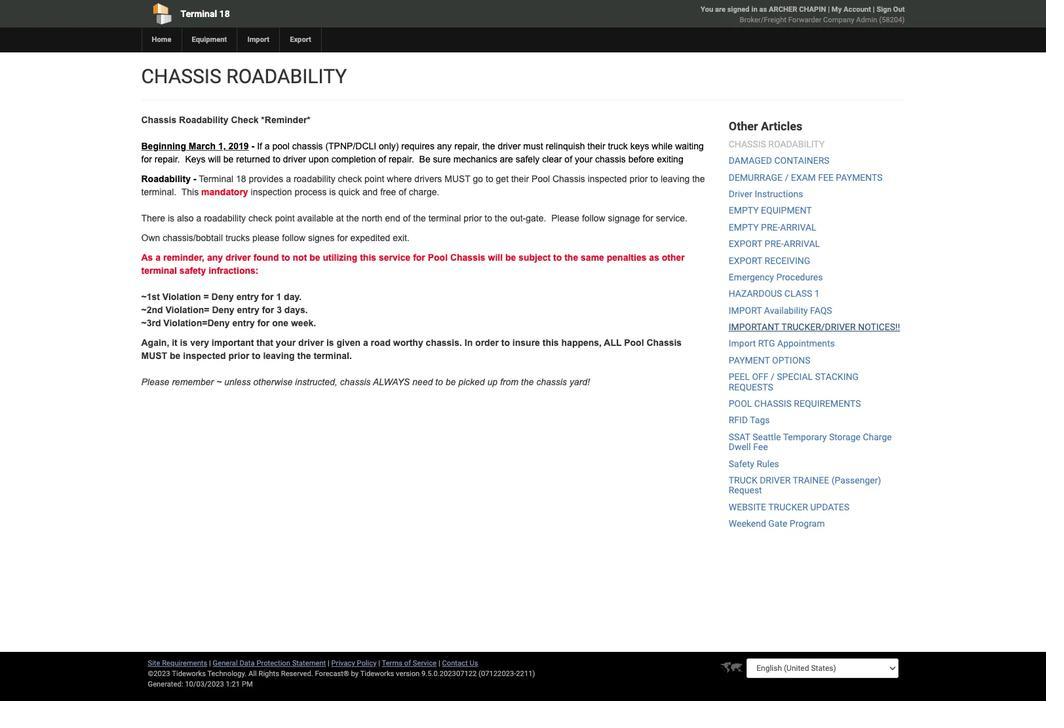 Task type: vqa. For each thing, say whether or not it's contained in the screenshot.
the made
no



Task type: describe. For each thing, give the bounding box(es) containing it.
chassis.
[[426, 338, 462, 348]]

off
[[752, 372, 769, 382]]

privacy policy link
[[332, 660, 377, 668]]

chassis inside the as a reminder, any driver found to not be utilizing this service for pool chassis will be subject to the same penalties as other terminal safety infractions:
[[450, 252, 486, 263]]

site
[[148, 660, 160, 668]]

options
[[772, 355, 811, 366]]

other articles chassis roadability damaged containers demurrage / exam fee payments driver instructions empty equipment empty pre-arrival export pre-arrival export receiving emergency procedures hazardous class 1 import availability faqs important trucker/driver notices!! import rtg appointments payment options peel off / special stacking requests pool chassis requirements rfid tags ssat seattle temporary storage charge dwell fee safety rules truck driver trainee (passenger) request website trucker updates weekend gate program
[[729, 119, 901, 529]]

of down relinquish in the right of the page
[[565, 154, 572, 165]]

1 horizontal spatial terminal
[[429, 213, 461, 224]]

utilizing
[[323, 252, 358, 263]]

please remember ~ unless otherwise instructed, chassis always need to be picked up from the chassis yard!
[[141, 377, 590, 388]]

demurrage
[[729, 172, 783, 183]]

as a reminder, any driver found to not be utilizing this service for pool chassis will be subject to the same penalties as other terminal safety infractions:
[[141, 252, 685, 276]]

inspected inside the again, it is very important that your driver is given a road worthy chassis. in order to insure this happens, all pool chassis must be inspected prior to leaving the terminal.
[[183, 351, 226, 361]]

your inside the again, it is very important that your driver is given a road worthy chassis. in order to insure this happens, all pool chassis must be inspected prior to leaving the terminal.
[[276, 338, 296, 348]]

a inside the again, it is very important that your driver is given a road worthy chassis. in order to insure this happens, all pool chassis must be inspected prior to leaving the terminal.
[[363, 338, 368, 348]]

to left out-
[[485, 213, 492, 224]]

roadability inside other articles chassis roadability damaged containers demurrage / exam fee payments driver instructions empty equipment empty pre-arrival export pre-arrival export receiving emergency procedures hazardous class 1 import availability faqs important trucker/driver notices!! import rtg appointments payment options peel off / special stacking requests pool chassis requirements rfid tags ssat seattle temporary storage charge dwell fee safety rules truck driver trainee (passenger) request website trucker updates weekend gate program
[[769, 139, 825, 149]]

expedited
[[351, 233, 390, 243]]

1 vertical spatial pre-
[[765, 239, 784, 249]]

north
[[362, 213, 383, 224]]

containers
[[775, 156, 830, 166]]

picked
[[458, 377, 485, 388]]

chassis inside "terminal 18 provides a roadability check point where drivers must go to get their pool chassis inspected prior to leaving the terminal.  this"
[[553, 174, 585, 184]]

a right also
[[196, 213, 202, 224]]

your inside if a pool chassis (tpnp/dcli only) requires any repair, the driver must relinquish their truck keys while waiting for repair.  keys will be returned to driver upon completion of repair.  be sure mechanics are safely clear of your chassis before exiting
[[575, 154, 593, 165]]

returned
[[236, 154, 270, 165]]

rfid tags link
[[729, 415, 770, 426]]

payment
[[729, 355, 770, 366]]

out
[[894, 5, 905, 14]]

march
[[189, 141, 216, 151]]

is inside the again, it is very important that your driver is given a road worthy chassis. in order to insure this happens, all pool chassis must be inspected prior to leaving the terminal.
[[326, 338, 334, 348]]

pm
[[242, 681, 253, 689]]

the down charge.
[[413, 213, 426, 224]]

as inside the as a reminder, any driver found to not be utilizing this service for pool chassis will be subject to the same penalties as other terminal safety infractions:
[[649, 252, 660, 263]]

account
[[844, 5, 871, 14]]

service
[[379, 252, 411, 263]]

will inside the as a reminder, any driver found to not be utilizing this service for pool chassis will be subject to the same penalties as other terminal safety infractions:
[[488, 252, 503, 263]]

signage
[[608, 213, 640, 224]]

my
[[832, 5, 842, 14]]

1 horizontal spatial /
[[785, 172, 789, 183]]

pool inside the again, it is very important that your driver is given a road worthy chassis. in order to insure this happens, all pool chassis must be inspected prior to leaving the terminal.
[[624, 338, 644, 348]]

service.
[[656, 213, 688, 224]]

for left 3
[[262, 305, 274, 315]]

rights
[[259, 670, 279, 679]]

0 horizontal spatial please
[[141, 377, 169, 388]]

all
[[249, 670, 257, 679]]

1 vertical spatial entry
[[237, 305, 260, 315]]

check for where
[[338, 174, 362, 184]]

0 vertical spatial roadability
[[226, 65, 347, 88]]

the right the 'at'
[[346, 213, 359, 224]]

| up forecast®
[[328, 660, 330, 668]]

request
[[729, 486, 762, 496]]

0 horizontal spatial -
[[193, 174, 196, 184]]

go
[[473, 174, 483, 184]]

any
[[437, 141, 452, 151]]

equipment
[[192, 35, 227, 44]]

0 vertical spatial is
[[329, 187, 336, 197]]

must
[[141, 351, 167, 361]]

one
[[272, 318, 289, 329]]

leaving inside "terminal 18 provides a roadability check point where drivers must go to get their pool chassis inspected prior to leaving the terminal.  this"
[[661, 174, 690, 184]]

as a
[[141, 252, 161, 263]]

chassis left yard!
[[537, 377, 567, 388]]

of inside site requirements | general data protection statement | privacy policy | terms of service | contact us ©2023 tideworks technology. all rights reserved. forecast® by tideworks version 9.5.0.202307122 (07122023-2211) generated: 10/03/2023 1:21 pm
[[404, 660, 411, 668]]

chassis down terminal.
[[340, 377, 371, 388]]

statement
[[292, 660, 326, 668]]

sign out link
[[877, 5, 905, 14]]

the inside the as a reminder, any driver found to not be utilizing this service for pool chassis will be subject to the same penalties as other terminal safety infractions:
[[565, 252, 578, 263]]

=
[[204, 292, 209, 302]]

chassis down truck
[[595, 154, 626, 165]]

1 vertical spatial deny
[[212, 305, 235, 315]]

import link
[[237, 28, 279, 52]]

safety
[[729, 459, 755, 469]]

import availability faqs link
[[729, 305, 833, 316]]

~ unless
[[216, 377, 251, 388]]

9.5.0.202307122
[[422, 670, 477, 679]]

upon
[[309, 154, 329, 165]]

version
[[396, 670, 420, 679]]

found
[[254, 252, 279, 263]]

otherwise
[[253, 377, 293, 388]]

0 horizontal spatial /
[[771, 372, 775, 382]]

instructed,
[[295, 377, 338, 388]]

for 1
[[262, 292, 281, 302]]

dwell
[[729, 442, 751, 453]]

mandatory
[[201, 187, 248, 197]]

~1st
[[141, 292, 160, 302]]

1 export from the top
[[729, 239, 763, 249]]

terminal inside the as a reminder, any driver found to not be utilizing this service for pool chassis will be subject to the same penalties as other terminal safety infractions:
[[141, 266, 177, 276]]

home link
[[141, 28, 181, 52]]

chassis/bobtail
[[163, 233, 223, 243]]

fee
[[754, 442, 768, 453]]

temporary
[[783, 432, 827, 443]]

inspection
[[251, 187, 292, 197]]

requirements
[[162, 660, 207, 668]]

roadability -
[[141, 174, 196, 184]]

0 vertical spatial roadability
[[179, 115, 229, 125]]

quick
[[339, 187, 360, 197]]

*reminder*
[[261, 115, 311, 125]]

0 vertical spatial chassis
[[141, 65, 222, 88]]

be
[[419, 154, 431, 165]]

road
[[371, 338, 391, 348]]

import inside other articles chassis roadability damaged containers demurrage / exam fee payments driver instructions empty equipment empty pre-arrival export pre-arrival export receiving emergency procedures hazardous class 1 import availability faqs important trucker/driver notices!! import rtg appointments payment options peel off / special stacking requests pool chassis requirements rfid tags ssat seattle temporary storage charge dwell fee safety rules truck driver trainee (passenger) request website trucker updates weekend gate program
[[729, 339, 756, 349]]

export receiving link
[[729, 255, 811, 266]]

prior inside the again, it is very important that your driver is given a road worthy chassis. in order to insure this happens, all pool chassis must be inspected prior to leaving the terminal.
[[229, 351, 249, 361]]

special
[[777, 372, 813, 382]]

are inside you are signed in as archer chapin | my account | sign out broker/freight forwarder company admin (58204)
[[715, 5, 726, 14]]

0 horizontal spatial import
[[247, 35, 270, 44]]

3
[[277, 305, 282, 315]]

receiving
[[765, 255, 811, 266]]

terminal for terminal 18 provides a roadability check point where drivers must go to get their pool chassis inspected prior to leaving the terminal.  this
[[199, 174, 233, 184]]

1 vertical spatial roadability
[[141, 174, 191, 184]]

forecast®
[[315, 670, 349, 679]]

1 vertical spatial chassis
[[729, 139, 766, 149]]

(tpnp/dcli
[[326, 141, 377, 151]]

always
[[373, 377, 410, 388]]

important
[[729, 322, 780, 333]]

point for available
[[275, 213, 295, 224]]

very
[[190, 338, 209, 348]]

| left my at the right top of the page
[[828, 5, 830, 14]]

mechanics
[[454, 154, 497, 165]]

sign
[[877, 5, 892, 14]]

18 for terminal 18 provides a roadability check point where drivers must go to get their pool chassis inspected prior to leaving the terminal.  this
[[236, 174, 246, 184]]

1 vertical spatial arrival
[[784, 239, 820, 249]]

please
[[253, 233, 280, 243]]

ssat
[[729, 432, 751, 443]]

2 vertical spatial chassis
[[755, 399, 792, 409]]

inspected inside "terminal 18 provides a roadability check point where drivers must go to get their pool chassis inspected prior to leaving the terminal.  this"
[[588, 174, 627, 184]]

violation=
[[166, 305, 210, 315]]

relinquish
[[546, 141, 585, 151]]

availability
[[764, 305, 808, 316]]

1 vertical spatial follow
[[282, 233, 306, 243]]

drivers must
[[415, 174, 471, 184]]

also
[[177, 213, 194, 224]]

requirements
[[794, 399, 861, 409]]

be left picked
[[446, 377, 456, 388]]

website trucker updates link
[[729, 502, 850, 513]]

0 vertical spatial deny
[[212, 292, 234, 302]]

a inside "terminal 18 provides a roadability check point where drivers must go to get their pool chassis inspected prior to leaving the terminal.  this"
[[286, 174, 291, 184]]

to left not
[[282, 252, 290, 263]]

their inside "terminal 18 provides a roadability check point where drivers must go to get their pool chassis inspected prior to leaving the terminal.  this"
[[511, 174, 529, 184]]

appointments
[[778, 339, 835, 349]]

0 vertical spatial -
[[252, 141, 255, 151]]

policy
[[357, 660, 377, 668]]

pool
[[729, 399, 752, 409]]

to right subject
[[554, 252, 562, 263]]

point for where
[[365, 174, 385, 184]]



Task type: locate. For each thing, give the bounding box(es) containing it.
site requirements | general data protection statement | privacy policy | terms of service | contact us ©2023 tideworks technology. all rights reserved. forecast® by tideworks version 9.5.0.202307122 (07122023-2211) generated: 10/03/2023 1:21 pm
[[148, 660, 535, 689]]

point
[[365, 174, 385, 184], [275, 213, 295, 224]]

import up chassis roadability
[[247, 35, 270, 44]]

admin
[[857, 16, 878, 24]]

roadability up containers
[[769, 139, 825, 149]]

while
[[652, 141, 673, 151]]

- up this
[[193, 174, 196, 184]]

| left general
[[209, 660, 211, 668]]

2 empty from the top
[[729, 222, 759, 233]]

driver inside the as a reminder, any driver found to not be utilizing this service for pool chassis will be subject to the same penalties as other terminal safety infractions:
[[226, 252, 251, 263]]

the inside the again, it is very important that your driver is given a road worthy chassis. in order to insure this happens, all pool chassis must be inspected prior to leaving the terminal.
[[297, 351, 311, 361]]

insure
[[513, 338, 540, 348]]

0 vertical spatial /
[[785, 172, 789, 183]]

0 vertical spatial leaving
[[661, 174, 690, 184]]

leaving inside the again, it is very important that your driver is given a road worthy chassis. in order to insure this happens, all pool chassis must be inspected prior to leaving the terminal.
[[263, 351, 295, 361]]

is up terminal.
[[326, 338, 334, 348]]

1 horizontal spatial point
[[365, 174, 385, 184]]

protection
[[257, 660, 290, 668]]

check inside "terminal 18 provides a roadability check point where drivers must go to get their pool chassis inspected prior to leaving the terminal.  this"
[[338, 174, 362, 184]]

0 vertical spatial entry
[[237, 292, 259, 302]]

check up please
[[248, 213, 272, 224]]

©2023 tideworks
[[148, 670, 206, 679]]

archer
[[769, 5, 798, 14]]

are inside if a pool chassis (tpnp/dcli only) requires any repair, the driver must relinquish their truck keys while waiting for repair.  keys will be returned to driver upon completion of repair.  be sure mechanics are safely clear of your chassis before exiting
[[500, 154, 513, 165]]

trucker
[[769, 502, 808, 513]]

contact us link
[[442, 660, 478, 668]]

0 vertical spatial point
[[365, 174, 385, 184]]

this down the expedited
[[360, 252, 376, 263]]

- left if
[[252, 141, 255, 151]]

of down only)
[[379, 154, 386, 165]]

for down "beginning"
[[141, 154, 152, 165]]

of up version
[[404, 660, 411, 668]]

prior down before
[[630, 174, 648, 184]]

0 horizontal spatial this
[[360, 252, 376, 263]]

follow up not
[[282, 233, 306, 243]]

the left 'same'
[[565, 252, 578, 263]]

as inside you are signed in as archer chapin | my account | sign out broker/freight forwarder company admin (58204)
[[760, 5, 767, 14]]

1 vertical spatial /
[[771, 372, 775, 382]]

0 horizontal spatial terminal
[[141, 266, 177, 276]]

the down waiting at the top right of page
[[693, 174, 705, 184]]

waiting
[[676, 141, 704, 151]]

please
[[552, 213, 580, 224], [141, 377, 169, 388]]

is left quick on the left of the page
[[329, 187, 336, 197]]

0 vertical spatial prior
[[630, 174, 648, 184]]

1 horizontal spatial roadability
[[769, 139, 825, 149]]

0 vertical spatial arrival
[[781, 222, 817, 233]]

0 horizontal spatial roadability
[[226, 65, 347, 88]]

their left truck
[[588, 141, 606, 151]]

1 vertical spatial export
[[729, 255, 763, 266]]

0 horizontal spatial will
[[208, 154, 221, 165]]

the left terminal.
[[297, 351, 311, 361]]

0 horizontal spatial prior
[[229, 351, 249, 361]]

0 horizontal spatial their
[[511, 174, 529, 184]]

the right from
[[521, 377, 534, 388]]

truck driver trainee (passenger) request link
[[729, 475, 882, 496]]

1 vertical spatial please
[[141, 377, 169, 388]]

/ right off
[[771, 372, 775, 382]]

export pre-arrival link
[[729, 239, 820, 249]]

will down 1,
[[208, 154, 221, 165]]

1
[[815, 289, 820, 299]]

check
[[231, 115, 259, 125]]

1 vertical spatial terminal
[[199, 174, 233, 184]]

18
[[219, 9, 230, 19], [236, 174, 246, 184]]

1 vertical spatial their
[[511, 174, 529, 184]]

terminal for terminal 18
[[181, 9, 217, 19]]

this
[[360, 252, 376, 263], [543, 338, 559, 348]]

entry left for 1
[[237, 292, 259, 302]]

0 vertical spatial are
[[715, 5, 726, 14]]

terminal up mandatory
[[199, 174, 233, 184]]

days.
[[284, 305, 308, 315]]

the inside if a pool chassis (tpnp/dcli only) requires any repair, the driver must relinquish their truck keys while waiting for repair.  keys will be returned to driver upon completion of repair.  be sure mechanics are safely clear of your chassis before exiting
[[483, 141, 495, 151]]

0 vertical spatial your
[[575, 154, 593, 165]]

2 export from the top
[[729, 255, 763, 266]]

chassis down home link
[[141, 65, 222, 88]]

1 horizontal spatial this
[[543, 338, 559, 348]]

exiting
[[657, 154, 684, 165]]

charge
[[863, 432, 892, 443]]

given
[[337, 338, 361, 348]]

0 horizontal spatial 18
[[219, 9, 230, 19]]

general
[[213, 660, 238, 668]]

0 horizontal spatial roadability
[[204, 213, 246, 224]]

pool inside "terminal 18 provides a roadability check point where drivers must go to get their pool chassis inspected prior to leaving the terminal.  this"
[[532, 174, 550, 184]]

1 vertical spatial prior
[[464, 213, 482, 224]]

pool down clear
[[532, 174, 550, 184]]

import up payment
[[729, 339, 756, 349]]

chassis up the 'tags' in the right bottom of the page
[[755, 399, 792, 409]]

prior inside "terminal 18 provides a roadability check point where drivers must go to get their pool chassis inspected prior to leaving the terminal.  this"
[[630, 174, 648, 184]]

gate
[[769, 519, 788, 529]]

0 vertical spatial export
[[729, 239, 763, 249]]

terminal up equipment
[[181, 9, 217, 19]]

chassis
[[141, 115, 177, 125], [553, 174, 585, 184], [450, 252, 486, 263], [647, 338, 682, 348]]

2 vertical spatial pool
[[624, 338, 644, 348]]

to right order
[[501, 338, 510, 348]]

please down must
[[141, 377, 169, 388]]

driver inside the again, it is very important that your driver is given a road worthy chassis. in order to insure this happens, all pool chassis must be inspected prior to leaving the terminal.
[[298, 338, 324, 348]]

1 horizontal spatial -
[[252, 141, 255, 151]]

to right go
[[486, 174, 494, 184]]

1 vertical spatial is
[[168, 213, 174, 224]]

arrival up receiving
[[784, 239, 820, 249]]

prior down important
[[229, 351, 249, 361]]

point inside "terminal 18 provides a roadability check point where drivers must go to get their pool chassis inspected prior to leaving the terminal.  this"
[[365, 174, 385, 184]]

2 vertical spatial entry
[[232, 318, 255, 329]]

this inside the again, it is very important that your driver is given a road worthy chassis. in order to insure this happens, all pool chassis must be inspected prior to leaving the terminal.
[[543, 338, 559, 348]]

peel
[[729, 372, 750, 382]]

1 vertical spatial empty
[[729, 222, 759, 233]]

terminal down as a
[[141, 266, 177, 276]]

driver down week.
[[298, 338, 324, 348]]

of down where
[[399, 187, 406, 197]]

driver
[[498, 141, 521, 151], [283, 154, 306, 165], [226, 252, 251, 263], [298, 338, 324, 348]]

be left subject
[[506, 252, 516, 263]]

keys
[[185, 154, 206, 165]]

terminal inside "terminal 18 provides a roadability check point where drivers must go to get their pool chassis inspected prior to leaving the terminal.  this"
[[199, 174, 233, 184]]

0 vertical spatial check
[[338, 174, 362, 184]]

deny right = on the left top of the page
[[212, 292, 234, 302]]

empty down driver
[[729, 205, 759, 216]]

generated:
[[148, 681, 183, 689]]

signed
[[728, 5, 750, 14]]

1 empty from the top
[[729, 205, 759, 216]]

prior down go
[[464, 213, 482, 224]]

provides
[[249, 174, 284, 184]]

0 horizontal spatial inspected
[[183, 351, 226, 361]]

driver down pool
[[283, 154, 306, 165]]

for up the utilizing in the left of the page
[[337, 233, 348, 243]]

terminal down charge.
[[429, 213, 461, 224]]

1 horizontal spatial leaving
[[661, 174, 690, 184]]

1 horizontal spatial 18
[[236, 174, 246, 184]]

entry left 3
[[237, 305, 260, 315]]

2 vertical spatial prior
[[229, 351, 249, 361]]

0 horizontal spatial check
[[248, 213, 272, 224]]

1 vertical spatial roadability
[[769, 139, 825, 149]]

be down it is at the left top
[[170, 351, 181, 361]]

your down one
[[276, 338, 296, 348]]

truck
[[608, 141, 628, 151]]

1 vertical spatial point
[[275, 213, 295, 224]]

(58204)
[[880, 16, 905, 24]]

a right if
[[265, 141, 270, 151]]

roadability up this
[[141, 174, 191, 184]]

0 vertical spatial will
[[208, 154, 221, 165]]

if
[[257, 141, 262, 151]]

articles
[[761, 119, 803, 133]]

0 vertical spatial pool
[[532, 174, 550, 184]]

available
[[297, 213, 334, 224]]

0 horizontal spatial your
[[276, 338, 296, 348]]

pool right all
[[624, 338, 644, 348]]

| left sign
[[873, 5, 875, 14]]

check for available
[[248, 213, 272, 224]]

equipment link
[[181, 28, 237, 52]]

0 vertical spatial 18
[[219, 9, 230, 19]]

a left road
[[363, 338, 368, 348]]

pre- down empty pre-arrival link
[[765, 239, 784, 249]]

for inside if a pool chassis (tpnp/dcli only) requires any repair, the driver must relinquish their truck keys while waiting for repair.  keys will be returned to driver upon completion of repair.  be sure mechanics are safely clear of your chassis before exiting
[[141, 154, 152, 165]]

0 horizontal spatial point
[[275, 213, 295, 224]]

pool inside the as a reminder, any driver found to not be utilizing this service for pool chassis will be subject to the same penalties as other terminal safety infractions:
[[428, 252, 448, 263]]

of right end on the left top of page
[[403, 213, 411, 224]]

0 vertical spatial empty
[[729, 205, 759, 216]]

terminal 18 provides a roadability check point where drivers must go to get their pool chassis inspected prior to leaving the terminal.  this
[[141, 174, 705, 197]]

there
[[141, 213, 165, 224]]

repair,
[[455, 141, 480, 151]]

1 horizontal spatial import
[[729, 339, 756, 349]]

in
[[465, 338, 473, 348]]

to down that
[[252, 351, 261, 361]]

will inside if a pool chassis (tpnp/dcli only) requires any repair, the driver must relinquish their truck keys while waiting for repair.  keys will be returned to driver upon completion of repair.  be sure mechanics are safely clear of your chassis before exiting
[[208, 154, 221, 165]]

1 vertical spatial roadability
[[204, 213, 246, 224]]

1 vertical spatial -
[[193, 174, 196, 184]]

safely
[[516, 154, 540, 165]]

again, it is very important that your driver is given a road worthy chassis. in order to insure this happens, all pool chassis must be inspected prior to leaving the terminal.
[[141, 338, 682, 361]]

0 vertical spatial import
[[247, 35, 270, 44]]

1 vertical spatial as
[[649, 252, 660, 263]]

to inside if a pool chassis (tpnp/dcli only) requires any repair, the driver must relinquish their truck keys while waiting for repair.  keys will be returned to driver upon completion of repair.  be sure mechanics are safely clear of your chassis before exiting
[[273, 154, 281, 165]]

roadability for provides
[[294, 174, 336, 184]]

ssat seattle temporary storage charge dwell fee link
[[729, 432, 892, 453]]

1 vertical spatial check
[[248, 213, 272, 224]]

a inside if a pool chassis (tpnp/dcli only) requires any repair, the driver must relinquish their truck keys while waiting for repair.  keys will be returned to driver upon completion of repair.  be sure mechanics are safely clear of your chassis before exiting
[[265, 141, 270, 151]]

check up quick on the left of the page
[[338, 174, 362, 184]]

your down relinquish in the right of the page
[[575, 154, 593, 165]]

1 horizontal spatial follow
[[582, 213, 606, 224]]

0 vertical spatial follow
[[582, 213, 606, 224]]

instructions
[[755, 189, 804, 199]]

roadability inside "terminal 18 provides a roadability check point where drivers must go to get their pool chassis inspected prior to leaving the terminal.  this"
[[294, 174, 336, 184]]

| up "tideworks"
[[379, 660, 380, 668]]

1 horizontal spatial their
[[588, 141, 606, 151]]

1 vertical spatial inspected
[[183, 351, 226, 361]]

this right insure
[[543, 338, 559, 348]]

the inside "terminal 18 provides a roadability check point where drivers must go to get their pool chassis inspected prior to leaving the terminal.  this"
[[693, 174, 705, 184]]

subject
[[519, 252, 551, 263]]

be inside if a pool chassis (tpnp/dcli only) requires any repair, the driver must relinquish their truck keys while waiting for repair.  keys will be returned to driver upon completion of repair.  be sure mechanics are safely clear of your chassis before exiting
[[223, 154, 234, 165]]

1 horizontal spatial your
[[575, 154, 593, 165]]

equipment
[[761, 205, 812, 216]]

export up export receiving link
[[729, 239, 763, 249]]

1 horizontal spatial roadability
[[294, 174, 336, 184]]

1 vertical spatial this
[[543, 338, 559, 348]]

1 vertical spatial your
[[276, 338, 296, 348]]

be right not
[[310, 252, 320, 263]]

the up mechanics
[[483, 141, 495, 151]]

the left out-
[[495, 213, 508, 224]]

chassis
[[292, 141, 323, 151], [595, 154, 626, 165], [340, 377, 371, 388], [537, 377, 567, 388]]

and
[[363, 187, 378, 197]]

driver up infractions:
[[226, 252, 251, 263]]

at
[[336, 213, 344, 224]]

~1st violation = deny entry for 1 day. ~2nd violation= deny entry for 3 days. ~3rd violation=deny entry for one week.
[[141, 292, 316, 329]]

leaving down 'exiting'
[[661, 174, 690, 184]]

rfid
[[729, 415, 748, 426]]

signes
[[308, 233, 335, 243]]

0 horizontal spatial are
[[500, 154, 513, 165]]

arrival down equipment
[[781, 222, 817, 233]]

for inside the as a reminder, any driver found to not be utilizing this service for pool chassis will be subject to the same penalties as other terminal safety infractions:
[[413, 252, 425, 263]]

leaving down that
[[263, 351, 295, 361]]

beginning march 1, 2019 -
[[141, 141, 257, 151]]

be
[[223, 154, 234, 165], [310, 252, 320, 263], [506, 252, 516, 263], [170, 351, 181, 361], [446, 377, 456, 388]]

roadability down export link
[[226, 65, 347, 88]]

company
[[824, 16, 855, 24]]

1 vertical spatial 18
[[236, 174, 246, 184]]

for left one
[[257, 318, 270, 329]]

is left also
[[168, 213, 174, 224]]

0 vertical spatial please
[[552, 213, 580, 224]]

their inside if a pool chassis (tpnp/dcli only) requires any repair, the driver must relinquish their truck keys while waiting for repair.  keys will be returned to driver upon completion of repair.  be sure mechanics are safely clear of your chassis before exiting
[[588, 141, 606, 151]]

2 horizontal spatial prior
[[630, 174, 648, 184]]

mandatory inspection process is quick and free of charge.
[[201, 187, 440, 197]]

are up get
[[500, 154, 513, 165]]

1 horizontal spatial prior
[[464, 213, 482, 224]]

0 vertical spatial this
[[360, 252, 376, 263]]

1 vertical spatial leaving
[[263, 351, 295, 361]]

/ left exam
[[785, 172, 789, 183]]

18 for terminal 18
[[219, 9, 230, 19]]

service
[[413, 660, 437, 668]]

18 up mandatory
[[236, 174, 246, 184]]

damaged containers link
[[729, 156, 830, 166]]

this inside the as a reminder, any driver found to not be utilizing this service for pool chassis will be subject to the same penalties as other terminal safety infractions:
[[360, 252, 376, 263]]

for left service.
[[643, 213, 654, 224]]

pre- down empty equipment link
[[761, 222, 781, 233]]

clear
[[542, 154, 562, 165]]

program
[[790, 519, 825, 529]]

1 vertical spatial are
[[500, 154, 513, 165]]

not
[[293, 252, 307, 263]]

driver up safely
[[498, 141, 521, 151]]

0 vertical spatial as
[[760, 5, 767, 14]]

exit.
[[393, 233, 410, 243]]

0 vertical spatial roadability
[[294, 174, 336, 184]]

violation=deny
[[164, 318, 230, 329]]

1 horizontal spatial are
[[715, 5, 726, 14]]

1 horizontal spatial as
[[760, 5, 767, 14]]

0 vertical spatial terminal
[[181, 9, 217, 19]]

18 up equipment
[[219, 9, 230, 19]]

to down pool
[[273, 154, 281, 165]]

tags
[[750, 415, 770, 426]]

0 horizontal spatial follow
[[282, 233, 306, 243]]

point up and
[[365, 174, 385, 184]]

1 vertical spatial will
[[488, 252, 503, 263]]

driver instructions link
[[729, 189, 804, 199]]

pre-
[[761, 222, 781, 233], [765, 239, 784, 249]]

entry up important
[[232, 318, 255, 329]]

1 vertical spatial pool
[[428, 252, 448, 263]]

1 horizontal spatial pool
[[532, 174, 550, 184]]

chassis roadability check *reminder*
[[141, 115, 311, 125]]

seattle
[[753, 432, 781, 443]]

beginning
[[141, 141, 186, 151]]

| up 9.5.0.202307122
[[439, 660, 440, 668]]

0 horizontal spatial pool
[[428, 252, 448, 263]]

chassis inside the again, it is very important that your driver is given a road worthy chassis. in order to insure this happens, all pool chassis must be inspected prior to leaving the terminal.
[[647, 338, 682, 348]]

stacking
[[815, 372, 859, 382]]

this
[[181, 187, 199, 197]]

point up own chassis/bobtail trucks please follow signes for expedited exit.
[[275, 213, 295, 224]]

1 vertical spatial terminal
[[141, 266, 177, 276]]

their
[[588, 141, 606, 151], [511, 174, 529, 184]]

to right need
[[435, 377, 443, 388]]

18 inside "terminal 18 provides a roadability check point where drivers must go to get their pool chassis inspected prior to leaving the terminal.  this"
[[236, 174, 246, 184]]

for
[[141, 154, 152, 165], [643, 213, 654, 224], [337, 233, 348, 243], [413, 252, 425, 263], [262, 305, 274, 315], [257, 318, 270, 329]]

roadability
[[226, 65, 347, 88], [769, 139, 825, 149]]

their right get
[[511, 174, 529, 184]]

1 vertical spatial import
[[729, 339, 756, 349]]

are right you
[[715, 5, 726, 14]]

0 vertical spatial their
[[588, 141, 606, 151]]

to down before
[[651, 174, 658, 184]]

export
[[290, 35, 311, 44]]

procedures
[[777, 272, 823, 283]]

happens,
[[562, 338, 602, 348]]

empty down empty equipment link
[[729, 222, 759, 233]]

follow left signage
[[582, 213, 606, 224]]

2 vertical spatial is
[[326, 338, 334, 348]]

us
[[470, 660, 478, 668]]

(passenger)
[[832, 475, 882, 486]]

chassis up upon
[[292, 141, 323, 151]]

1 horizontal spatial check
[[338, 174, 362, 184]]

own chassis/bobtail trucks please follow signes for expedited exit.
[[141, 233, 410, 243]]

0 vertical spatial pre-
[[761, 222, 781, 233]]

roadability for also
[[204, 213, 246, 224]]

will
[[208, 154, 221, 165], [488, 252, 503, 263]]

be inside the again, it is very important that your driver is given a road worthy chassis. in order to insure this happens, all pool chassis must be inspected prior to leaving the terminal.
[[170, 351, 181, 361]]

2 horizontal spatial pool
[[624, 338, 644, 348]]



